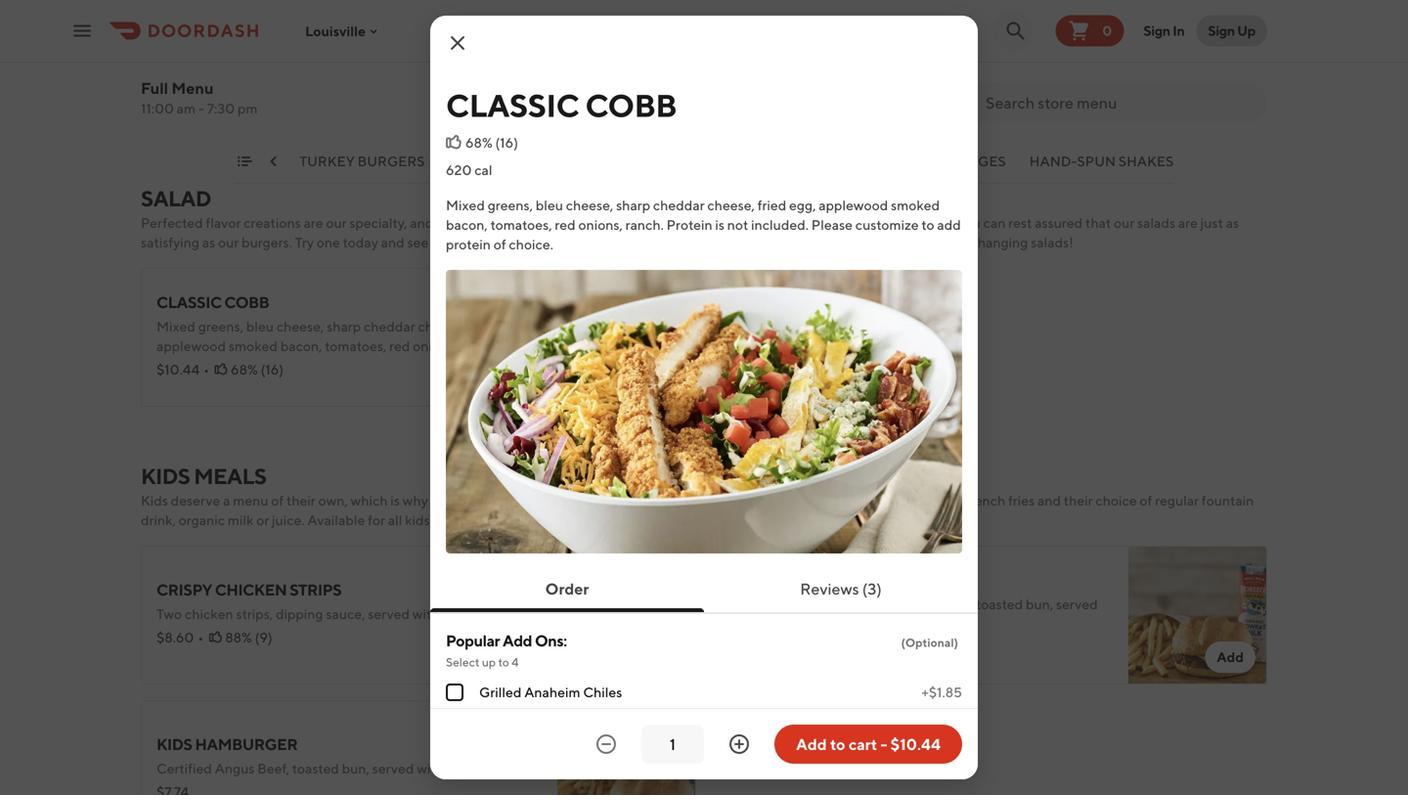 Task type: describe. For each thing, give the bounding box(es) containing it.
1 horizontal spatial for
[[431, 234, 449, 250]]

game-
[[930, 234, 971, 250]]

knack
[[674, 234, 711, 250]]

cheese, inside kids cheeseburger certified angus beef, american cheese, toasted bun, served with fries, drink.
[[926, 596, 973, 612]]

cobb for classic cobb mixed greens, bleu cheese, sharp cheddar cheese, fried egg, applewood smoked bacon, tomatoes, red onions, ranch. protein is not included. please customize to add protein of choice.
[[224, 293, 269, 311]]

2 are from the left
[[501, 215, 520, 231]]

against
[[751, 215, 796, 231]]

on inside mac & cheese black bean burger black bean patty, mac n' cheese smashed on our grill to create a crispy baked cheese layer, american cheese, toasted bun
[[988, 41, 1004, 57]]

up inside popular add ons: select up to 4
[[482, 655, 496, 669]]

kids for cheeseburger
[[728, 571, 763, 589]]

served inside the crispy chicken strips two chicken strips, dipping sauce, served with fries, drink.
[[368, 606, 410, 622]]

baked inside mac & cheese black bean burger black bean patty, mac n' cheese smashed on our grill to create a crispy baked cheese layer, american cheese, toasted bun
[[777, 60, 816, 76]]

menu
[[233, 492, 268, 509]]

on inside scorchin' hot mac & cheese black bean burger black bean patty, nasville hot seasoned mac n' cheese smashed on our grill to create a crispy baked cheese layer, american cheese, toasted bun
[[214, 60, 230, 76]]

bean inside scorchin' hot mac & cheese black bean burger black bean patty, nasville hot seasoned mac n' cheese smashed on our grill to create a crispy baked cheese layer, american cheese, toasted bun
[[194, 41, 225, 57]]

crafting
[[734, 234, 782, 250]]

up inside kids meals kids deserve a menu of their own, which is why we whip up kid-friendly options to please even the pickiest eaters. served with regular french fries and their choice of regular fountain drink, organic milk or juice.    available for all kids 12 and under.
[[484, 492, 501, 509]]

mixed inside mixed greens, bleu cheese, sharp cheddar cheese, fried egg, applewood smoked bacon, tomatoes, red onions, ranch. protein is not included. please customize to add protein of choice.
[[446, 197, 485, 213]]

served inside kids cheeseburger certified angus beef, american cheese, toasted bun, served with fries, drink.
[[1056, 596, 1098, 612]]

• for perfected
[[204, 361, 209, 377]]

sharp inside mixed greens, bleu cheese, sharp cheddar cheese, fried egg, applewood smoked bacon, tomatoes, red onions, ranch. protein is not included. please customize to add protein of choice.
[[616, 197, 650, 213]]

yield
[[897, 234, 927, 250]]

mac inside mac & cheese black bean burger black bean patty, mac n' cheese smashed on our grill to create a crispy baked cheese layer, american cheese, toasted bun
[[728, 15, 763, 34]]

french
[[962, 492, 1006, 509]]

rest
[[1009, 215, 1032, 231]]

kids cheeseburger image
[[1129, 546, 1267, 685]]

how
[[504, 234, 530, 250]]

kid-
[[503, 492, 529, 509]]

bun inside mac & cheese black bean burger black bean patty, mac n' cheese smashed on our grill to create a crispy baked cheese layer, american cheese, toasted bun
[[1063, 60, 1087, 76]]

to inside popular add ons: select up to 4
[[498, 655, 509, 669]]

sharp inside classic cobb mixed greens, bleu cheese, sharp cheddar cheese, fried egg, applewood smoked bacon, tomatoes, red onions, ranch. protein is not included. please customize to add protein of choice.
[[327, 318, 361, 334]]

customize inside mixed greens, bleu cheese, sharp cheddar cheese, fried egg, applewood smoked bacon, tomatoes, red onions, ranch. protein is not included. please customize to add protein of choice.
[[856, 217, 919, 233]]

eaters.
[[794, 492, 836, 509]]

perfected
[[141, 215, 203, 231]]

1 regular from the left
[[915, 492, 959, 509]]

drink. inside kids hamburger certified angus beef, toasted bun, served with fries, drink.
[[479, 760, 514, 777]]

(optional)
[[901, 636, 958, 649]]

cheese, down try
[[277, 318, 324, 334]]

bites
[[839, 234, 870, 250]]

today
[[343, 234, 378, 250]]

mac inside mac & cheese black bean burger black bean patty, mac n' cheese smashed on our grill to create a crispy baked cheese layer, american cheese, toasted bun
[[837, 41, 864, 57]]

hand-
[[1030, 153, 1077, 169]]

+$1.85
[[922, 684, 962, 700]]

bean inside button
[[498, 153, 537, 169]]

flavorful
[[785, 234, 837, 250]]

greens, inside classic cobb mixed greens, bleu cheese, sharp cheddar cheese, fried egg, applewood smoked bacon, tomatoes, red onions, ranch. protein is not included. please customize to add protein of choice.
[[198, 318, 243, 334]]

a inside mac & cheese black bean burger black bean patty, mac n' cheese smashed on our grill to create a crispy baked cheese layer, american cheese, toasted bun
[[728, 60, 735, 76]]

chicken
[[215, 580, 287, 599]]

1 are from the left
[[304, 215, 323, 231]]

patty, inside scorchin' hot mac & cheese black bean burger black bean patty, nasville hot seasoned mac n' cheese smashed on our grill to create a crispy baked cheese layer, american cheese, toasted bun
[[228, 41, 263, 57]]

beef, for kids hamburger
[[257, 760, 289, 777]]

$8.60 •
[[156, 629, 204, 645]]

88%
[[225, 629, 252, 645]]

bleu inside classic cobb mixed greens, bleu cheese, sharp cheddar cheese, fried egg, applewood smoked bacon, tomatoes, red onions, ranch. protein is not included. please customize to add protein of choice.
[[246, 318, 274, 334]]

kids
[[405, 512, 430, 528]]

is inside mixed greens, bleu cheese, sharp cheddar cheese, fried egg, applewood smoked bacon, tomatoes, red onions, ranch. protein is not included. please customize to add protein of choice.
[[715, 217, 725, 233]]

mac inside scorchin' hot mac & cheese black bean burger black bean patty, nasville hot seasoned mac n' cheese smashed on our grill to create a crispy baked cheese layer, american cheese, toasted bun
[[282, 15, 318, 34]]

toasted inside mac & cheese black bean burger black bean patty, mac n' cheese smashed on our grill to create a crispy baked cheese layer, american cheese, toasted bun
[[1013, 60, 1060, 76]]

and right the fries
[[1038, 492, 1061, 509]]

of inside the salad perfected flavor creations are our specialty, and our salads are no exception. we have a strict policy against boring bowls of leaves, so you can rest assured that our salads are just as satisfying as our burgers. try one today and see for yourself how crisp ingredients and a knack for crafting flavorful bites can yield game-changing salads!
[[881, 215, 893, 231]]

louisville
[[305, 23, 366, 39]]

our up one
[[326, 215, 347, 231]]

68% inside classic cobb dialog
[[466, 134, 493, 151]]

we
[[431, 492, 449, 509]]

Current quantity is 1 number field
[[653, 733, 692, 755]]

which
[[351, 492, 388, 509]]

choice
[[1096, 492, 1137, 509]]

$8.60
[[156, 629, 194, 645]]

popular add ons: select up to 4
[[446, 631, 567, 669]]

that
[[1086, 215, 1111, 231]]

applewood inside classic cobb mixed greens, bleu cheese, sharp cheddar cheese, fried egg, applewood smoked bacon, tomatoes, red onions, ranch. protein is not included. please customize to add protein of choice.
[[156, 338, 226, 354]]

scorchin' hot mac & cheese black bean burger image
[[557, 0, 696, 129]]

salad
[[141, 186, 211, 211]]

changing
[[971, 234, 1028, 250]]

2 horizontal spatial for
[[714, 234, 731, 250]]

satisfying
[[141, 234, 199, 250]]

add for kids cheeseburger
[[1217, 649, 1244, 665]]

to inside button
[[830, 735, 846, 754]]

cheese inside scorchin' hot mac & cheese black bean burger black bean patty, nasville hot seasoned mac n' cheese smashed on our grill to create a crispy baked cheese layer, american cheese, toasted bun
[[449, 41, 496, 57]]

ranch. inside classic cobb mixed greens, bleu cheese, sharp cheddar cheese, fried egg, applewood smoked bacon, tomatoes, red onions, ranch. protein is not included. please customize to add protein of choice.
[[460, 338, 498, 354]]

0 horizontal spatial as
[[202, 234, 215, 250]]

add button for burger
[[634, 86, 685, 117]]

none checkbox inside popular add ons: group
[[446, 684, 464, 701]]

onions, inside classic cobb mixed greens, bleu cheese, sharp cheddar cheese, fried egg, applewood smoked bacon, tomatoes, red onions, ranch. protein is not included. please customize to add protein of choice.
[[413, 338, 457, 354]]

leaves,
[[896, 215, 939, 231]]

add inside popular add ons: select up to 4
[[503, 631, 532, 650]]

0 vertical spatial can
[[984, 215, 1006, 231]]

sign up link
[[1196, 15, 1267, 46]]

hot
[[246, 15, 279, 34]]

american inside scorchin' hot mac & cheese black bean burger black bean patty, nasville hot seasoned mac n' cheese smashed on our grill to create a crispy baked cheese layer, american cheese, toasted bun
[[156, 80, 216, 96]]

$14.13
[[156, 84, 194, 100]]

reviews (3)
[[800, 579, 882, 598]]

sauce,
[[326, 606, 365, 622]]

am
[[177, 100, 196, 116]]

beef, for kids cheeseburger
[[829, 596, 861, 612]]

smoked inside mixed greens, bleu cheese, sharp cheddar cheese, fried egg, applewood smoked bacon, tomatoes, red onions, ranch. protein is not included. please customize to add protein of choice.
[[891, 197, 940, 213]]

4
[[512, 655, 519, 669]]

red inside classic cobb mixed greens, bleu cheese, sharp cheddar cheese, fried egg, applewood smoked bacon, tomatoes, red onions, ranch. protein is not included. please customize to add protein of choice.
[[389, 338, 410, 354]]

creations
[[244, 215, 301, 231]]

1 vertical spatial 68%
[[231, 361, 258, 377]]

you
[[958, 215, 981, 231]]

0 button
[[1056, 15, 1124, 46]]

12
[[433, 512, 446, 528]]

dipping
[[276, 606, 323, 622]]

bacon, inside classic cobb mixed greens, bleu cheese, sharp cheddar cheese, fried egg, applewood smoked bacon, tomatoes, red onions, ranch. protein is not included. please customize to add protein of choice.
[[280, 338, 322, 354]]

add inside classic cobb mixed greens, bleu cheese, sharp cheddar cheese, fried egg, applewood smoked bacon, tomatoes, red onions, ranch. protein is not included. please customize to add protein of choice.
[[427, 357, 451, 374]]

sign in
[[1144, 22, 1185, 39]]

is inside classic cobb mixed greens, bleu cheese, sharp cheddar cheese, fried egg, applewood smoked bacon, tomatoes, red onions, ranch. protein is not included. please customize to add protein of choice.
[[205, 357, 215, 374]]

scorchin'
[[156, 15, 243, 34]]

scorchin' hot mac & cheese black bean burger black bean patty, nasville hot seasoned mac n' cheese smashed on our grill to create a crispy baked cheese layer, american cheese, toasted bun
[[156, 15, 564, 96]]

nasville
[[266, 41, 315, 57]]

protein inside classic cobb mixed greens, bleu cheese, sharp cheddar cheese, fried egg, applewood smoked bacon, tomatoes, red onions, ranch. protein is not included. please customize to add protein of choice.
[[454, 357, 499, 374]]

n' inside mac & cheese black bean burger black bean patty, mac n' cheese smashed on our grill to create a crispy baked cheese layer, american cheese, toasted bun
[[867, 41, 877, 57]]

included. inside classic cobb mixed greens, bleu cheese, sharp cheddar cheese, fried egg, applewood smoked bacon, tomatoes, red onions, ranch. protein is not included. please customize to add protein of choice.
[[241, 357, 299, 374]]

create inside scorchin' hot mac & cheese black bean burger black bean patty, nasville hot seasoned mac n' cheese smashed on our grill to create a crispy baked cheese layer, american cheese, toasted bun
[[298, 60, 337, 76]]

layer, inside scorchin' hot mac & cheese black bean burger black bean patty, nasville hot seasoned mac n' cheese smashed on our grill to create a crispy baked cheese layer, american cheese, toasted bun
[[478, 60, 510, 76]]

crispy
[[156, 580, 212, 599]]

bowls
[[842, 215, 878, 231]]

drink. inside the crispy chicken strips two chicken strips, dipping sauce, served with fries, drink.
[[475, 606, 510, 622]]

mac inside scorchin' hot mac & cheese black bean burger black bean patty, nasville hot seasoned mac n' cheese smashed on our grill to create a crispy baked cheese layer, american cheese, toasted bun
[[405, 41, 432, 57]]

select
[[446, 655, 480, 669]]

1 vertical spatial 68% (16)
[[231, 361, 284, 377]]

served
[[838, 492, 882, 509]]

popular add ons: group
[[446, 630, 962, 795]]

with inside the crispy chicken strips two chicken strips, dipping sauce, served with fries, drink.
[[413, 606, 440, 622]]

0
[[1103, 22, 1112, 39]]

kids for hamburger
[[156, 735, 192, 754]]

add to cart - $10.44
[[796, 735, 941, 754]]

yourself
[[451, 234, 501, 250]]

cheddar inside mixed greens, bleu cheese, sharp cheddar cheese, fried egg, applewood smoked bacon, tomatoes, red onions, ranch. protein is not included. please customize to add protein of choice.
[[653, 197, 705, 213]]

black bean burgers
[[448, 153, 607, 169]]

whip
[[452, 492, 482, 509]]

fries, inside the crispy chicken strips two chicken strips, dipping sauce, served with fries, drink.
[[442, 606, 472, 622]]

bean inside scorchin' hot mac & cheese black bean burger black bean patty, nasville hot seasoned mac n' cheese smashed on our grill to create a crispy baked cheese layer, american cheese, toasted bun
[[452, 15, 496, 34]]

2 salads from the left
[[1137, 215, 1176, 231]]

3 are from the left
[[1178, 215, 1198, 231]]

0 horizontal spatial (16)
[[261, 361, 284, 377]]

fries
[[1008, 492, 1035, 509]]

add for classic cobb
[[646, 371, 673, 387]]

american inside kids cheeseburger certified angus beef, american cheese, toasted bun, served with fries, drink.
[[863, 596, 923, 612]]

cobb for classic cobb
[[585, 87, 677, 124]]

patty, inside mac & cheese black bean burger black bean patty, mac n' cheese smashed on our grill to create a crispy baked cheese layer, american cheese, toasted bun
[[799, 41, 834, 57]]

specialty,
[[349, 215, 407, 231]]

grilled anaheim chiles
[[479, 684, 622, 700]]

cheeseburger
[[766, 571, 894, 589]]

• for meals
[[198, 629, 204, 645]]

cheese, down see
[[418, 318, 465, 334]]

mixed greens, bleu cheese, sharp cheddar cheese, fried egg, applewood smoked bacon, tomatoes, red onions, ranch. protein is not included. please customize to add protein of choice.
[[446, 197, 961, 252]]

fried inside classic cobb mixed greens, bleu cheese, sharp cheddar cheese, fried egg, applewood smoked bacon, tomatoes, red onions, ranch. protein is not included. please customize to add protein of choice.
[[468, 318, 497, 334]]

to inside classic cobb mixed greens, bleu cheese, sharp cheddar cheese, fried egg, applewood smoked bacon, tomatoes, red onions, ranch. protein is not included. please customize to add protein of choice.
[[412, 357, 424, 374]]

smoked inside classic cobb mixed greens, bleu cheese, sharp cheddar cheese, fried egg, applewood smoked bacon, tomatoes, red onions, ranch. protein is not included. please customize to add protein of choice.
[[229, 338, 278, 354]]

organic
[[179, 512, 225, 528]]

strict
[[677, 215, 708, 231]]

no
[[523, 215, 539, 231]]

cheese inside mac & cheese black bean burger black bean patty, mac n' cheese smashed on our grill to create a crispy baked cheese layer, american cheese, toasted bun
[[880, 41, 928, 57]]

exception.
[[542, 215, 607, 231]]

juice.
[[272, 512, 305, 528]]

hand-spun shakes button
[[1030, 152, 1174, 183]]

onions, inside mixed greens, bleu cheese, sharp cheddar cheese, fried egg, applewood smoked bacon, tomatoes, red onions, ranch. protein is not included. please customize to add protein of choice.
[[578, 217, 623, 233]]

bean inside mac & cheese black bean burger black bean patty, mac n' cheese smashed on our grill to create a crispy baked cheese layer, american cheese, toasted bun
[[765, 41, 796, 57]]

kids meals kids deserve a menu of their own, which is why we whip up kid-friendly options to please even the pickiest eaters. served with regular french fries and their choice of regular fountain drink, organic milk or juice.    available for all kids 12 and under.
[[141, 464, 1254, 528]]

to inside kids meals kids deserve a menu of their own, which is why we whip up kid-friendly options to please even the pickiest eaters. served with regular french fries and their choice of regular fountain drink, organic milk or juice.    available for all kids 12 and under.
[[628, 492, 641, 509]]

decrease quantity by 1 image
[[595, 733, 618, 756]]

with inside kids meals kids deserve a menu of their own, which is why we whip up kid-friendly options to please even the pickiest eaters. served with regular french fries and their choice of regular fountain drink, organic milk or juice.    available for all kids 12 and under.
[[885, 492, 912, 509]]

cheese, up exception.
[[566, 197, 613, 213]]

fried inside mixed greens, bleu cheese, sharp cheddar cheese, fried egg, applewood smoked bacon, tomatoes, red onions, ranch. protein is not included. please customize to add protein of choice.
[[758, 197, 787, 213]]

classic cobb dialog
[[430, 16, 978, 795]]

0 horizontal spatial $10.44
[[156, 361, 200, 377]]

red inside mixed greens, bleu cheese, sharp cheddar cheese, fried egg, applewood smoked bacon, tomatoes, red onions, ranch. protein is not included. please customize to add protein of choice.
[[555, 217, 576, 233]]

turkey burgers button
[[299, 152, 425, 183]]

just
[[1201, 215, 1223, 231]]

kids
[[141, 492, 168, 509]]

pm
[[238, 100, 258, 116]]

protein inside mixed greens, bleu cheese, sharp cheddar cheese, fried egg, applewood smoked bacon, tomatoes, red onions, ranch. protein is not included. please customize to add protein of choice.
[[667, 217, 713, 233]]

bean inside mac & cheese black bean burger black bean patty, mac n' cheese smashed on our grill to create a crispy baked cheese layer, american cheese, toasted bun
[[898, 15, 941, 34]]

bun, inside kids hamburger certified angus beef, toasted bun, served with fries, drink.
[[342, 760, 370, 777]]

toasted inside scorchin' hot mac & cheese black bean burger black bean patty, nasville hot seasoned mac n' cheese smashed on our grill to create a crispy baked cheese layer, american cheese, toasted bun
[[269, 80, 316, 96]]

not inside mixed greens, bleu cheese, sharp cheddar cheese, fried egg, applewood smoked bacon, tomatoes, red onions, ranch. protein is not included. please customize to add protein of choice.
[[727, 217, 748, 233]]

our down flavor
[[218, 234, 239, 250]]

all
[[388, 512, 402, 528]]

sign for sign in
[[1144, 22, 1170, 39]]

crispy chicken strips image
[[557, 546, 696, 685]]

available
[[307, 512, 365, 528]]

a inside kids meals kids deserve a menu of their own, which is why we whip up kid-friendly options to please even the pickiest eaters. served with regular french fries and their choice of regular fountain drink, organic milk or juice.    available for all kids 12 and under.
[[223, 492, 230, 509]]

options
[[579, 492, 625, 509]]

chiles
[[583, 684, 622, 700]]

and down whip
[[448, 512, 472, 528]]

cheese inside mac & cheese black bean burger black bean patty, mac n' cheese smashed on our grill to create a crispy baked cheese layer, american cheese, toasted bun
[[779, 15, 841, 34]]

chicken
[[185, 606, 233, 622]]

friendly
[[529, 492, 576, 509]]

hot
[[318, 41, 341, 57]]



Task type: vqa. For each thing, say whether or not it's contained in the screenshot.
topmost Open
no



Task type: locate. For each thing, give the bounding box(es) containing it.
not up crafting
[[727, 217, 748, 233]]

have
[[634, 215, 664, 231]]

0 vertical spatial up
[[484, 492, 501, 509]]

scroll menu navigation left image
[[266, 154, 282, 169]]

our up yourself
[[436, 215, 457, 231]]

protein inside mixed greens, bleu cheese, sharp cheddar cheese, fried egg, applewood smoked bacon, tomatoes, red onions, ranch. protein is not included. please customize to add protein of choice.
[[446, 236, 491, 252]]

1 vertical spatial up
[[482, 655, 496, 669]]

0 vertical spatial 68%
[[466, 134, 493, 151]]

- right the am
[[198, 100, 204, 116]]

even
[[687, 492, 717, 509]]

salads!
[[1031, 234, 1074, 250]]

cal
[[475, 162, 492, 178]]

0 horizontal spatial mac
[[405, 41, 432, 57]]

toasted inside kids hamburger certified angus beef, toasted bun, served with fries, drink.
[[292, 760, 339, 777]]

up right select
[[482, 655, 496, 669]]

certified left reviews
[[728, 596, 783, 612]]

smoked
[[891, 197, 940, 213], [229, 338, 278, 354]]

sign
[[1144, 22, 1170, 39], [1208, 22, 1235, 39]]

1 patty, from the left
[[228, 41, 263, 57]]

pickiest
[[743, 492, 792, 509]]

kids hamburger image
[[557, 700, 696, 795]]

burger inside mac & cheese black bean burger black bean patty, mac n' cheese smashed on our grill to create a crispy baked cheese layer, american cheese, toasted bun
[[944, 15, 1010, 34]]

applewood up bowls
[[819, 197, 888, 213]]

ons:
[[535, 631, 567, 650]]

are left just on the right top of page
[[1178, 215, 1198, 231]]

for left all
[[368, 512, 385, 528]]

grill inside scorchin' hot mac & cheese black bean burger black bean patty, nasville hot seasoned mac n' cheese smashed on our grill to create a crispy baked cheese layer, american cheese, toasted bun
[[256, 60, 280, 76]]

ranch. inside mixed greens, bleu cheese, sharp cheddar cheese, fried egg, applewood smoked bacon, tomatoes, red onions, ranch. protein is not included. please customize to add protein of choice.
[[626, 217, 664, 233]]

0 horizontal spatial angus
[[215, 760, 255, 777]]

order button
[[514, 569, 620, 608]]

egg, down how
[[500, 318, 527, 334]]

mixed up $10.44 •
[[156, 318, 196, 334]]

(16) inside classic cobb dialog
[[495, 134, 518, 151]]

milk
[[228, 512, 254, 528]]

up up under.
[[484, 492, 501, 509]]

cobb
[[585, 87, 677, 124], [224, 293, 269, 311]]

angus for hamburger
[[215, 760, 255, 777]]

0 vertical spatial add
[[937, 217, 961, 233]]

0 horizontal spatial beef,
[[257, 760, 289, 777]]

1 sign from the left
[[1144, 22, 1170, 39]]

american
[[901, 60, 961, 76], [156, 80, 216, 96], [863, 596, 923, 612]]

1 layer, from the left
[[478, 60, 510, 76]]

sign for sign up
[[1208, 22, 1235, 39]]

burger inside scorchin' hot mac & cheese black bean burger black bean patty, nasville hot seasoned mac n' cheese smashed on our grill to create a crispy baked cheese layer, american cheese, toasted bun
[[498, 15, 564, 34]]

1 horizontal spatial bun
[[1063, 60, 1087, 76]]

and down have
[[638, 234, 662, 250]]

0 horizontal spatial is
[[205, 357, 215, 374]]

0 vertical spatial please
[[812, 217, 853, 233]]

bun
[[1063, 60, 1087, 76], [319, 80, 343, 96]]

smashed inside mac & cheese black bean burger black bean patty, mac n' cheese smashed on our grill to create a crispy baked cheese layer, american cheese, toasted bun
[[930, 41, 985, 57]]

1 horizontal spatial can
[[984, 215, 1006, 231]]

certified
[[728, 596, 783, 612], [156, 760, 212, 777]]

1 horizontal spatial as
[[1226, 215, 1239, 231]]

1 vertical spatial -
[[881, 735, 887, 754]]

Item Search search field
[[986, 92, 1252, 113]]

beef, inside kids hamburger certified angus beef, toasted bun, served with fries, drink.
[[257, 760, 289, 777]]

1 & from the left
[[320, 15, 330, 34]]

and
[[410, 215, 433, 231], [381, 234, 405, 250], [638, 234, 662, 250], [1038, 492, 1061, 509], [448, 512, 472, 528]]

7:30
[[207, 100, 235, 116]]

0 horizontal spatial customize
[[345, 357, 409, 374]]

sharp
[[616, 197, 650, 213], [327, 318, 361, 334]]

our inside mac & cheese black bean burger black bean patty, mac n' cheese smashed on our grill to create a crispy baked cheese layer, american cheese, toasted bun
[[1007, 41, 1027, 57]]

0 horizontal spatial layer,
[[478, 60, 510, 76]]

add to cart - $10.44 button
[[775, 725, 962, 764]]

bleu inside mixed greens, bleu cheese, sharp cheddar cheese, fried egg, applewood smoked bacon, tomatoes, red onions, ranch. protein is not included. please customize to add protein of choice.
[[536, 197, 563, 213]]

kids left hamburger
[[156, 735, 192, 754]]

tomatoes,
[[491, 217, 552, 233], [325, 338, 387, 354]]

1 horizontal spatial bean
[[765, 41, 796, 57]]

can left yield
[[873, 234, 895, 250]]

beef, inside kids cheeseburger certified angus beef, american cheese, toasted bun, served with fries, drink.
[[829, 596, 861, 612]]

crispy inside mac & cheese black bean burger black bean patty, mac n' cheese smashed on our grill to create a crispy baked cheese layer, american cheese, toasted bun
[[738, 60, 774, 76]]

(3)
[[862, 579, 882, 598]]

cheese, up policy
[[707, 197, 755, 213]]

- inside full menu 11:00 am - 7:30 pm
[[198, 100, 204, 116]]

1 horizontal spatial protein
[[667, 217, 713, 233]]

0 vertical spatial egg,
[[789, 197, 816, 213]]

black inside mac & cheese black bean burger black bean patty, mac n' cheese smashed on our grill to create a crispy baked cheese layer, american cheese, toasted bun
[[843, 15, 895, 34]]

1 horizontal spatial applewood
[[819, 197, 888, 213]]

1 horizontal spatial crispy
[[738, 60, 774, 76]]

why
[[403, 492, 428, 509]]

angus for cheeseburger
[[786, 596, 826, 612]]

hamburger
[[195, 735, 298, 754]]

included. right $10.44 •
[[241, 357, 299, 374]]

customize inside classic cobb mixed greens, bleu cheese, sharp cheddar cheese, fried egg, applewood smoked bacon, tomatoes, red onions, ranch. protein is not included. please customize to add protein of choice.
[[345, 357, 409, 374]]

baked
[[389, 60, 428, 76], [777, 60, 816, 76]]

cheese, up the beverages
[[963, 60, 1011, 76]]

full menu 11:00 am - 7:30 pm
[[141, 79, 258, 116]]

0 vertical spatial bacon,
[[446, 217, 488, 233]]

1 burgers from the left
[[358, 153, 425, 169]]

88% (9)
[[225, 629, 273, 645]]

cobb inside dialog
[[585, 87, 677, 124]]

2 cheese from the left
[[818, 60, 862, 76]]

classic inside classic cobb mixed greens, bleu cheese, sharp cheddar cheese, fried egg, applewood smoked bacon, tomatoes, red onions, ranch. protein is not included. please customize to add protein of choice.
[[156, 293, 222, 311]]

2 baked from the left
[[777, 60, 816, 76]]

their up juice.
[[286, 492, 316, 509]]

is
[[715, 217, 725, 233], [205, 357, 215, 374], [390, 492, 400, 509]]

68% up 'cal' on the left top of page
[[466, 134, 493, 151]]

increase quantity by 1 image
[[728, 733, 751, 756]]

- inside button
[[881, 735, 887, 754]]

bun, inside kids cheeseburger certified angus beef, american cheese, toasted bun, served with fries, drink.
[[1026, 596, 1053, 612]]

burgers.
[[242, 234, 292, 250]]

louisville button
[[305, 23, 381, 39]]

(16)
[[495, 134, 518, 151], [261, 361, 284, 377]]

1 horizontal spatial sharp
[[616, 197, 650, 213]]

cheddar inside classic cobb mixed greens, bleu cheese, sharp cheddar cheese, fried egg, applewood smoked bacon, tomatoes, red onions, ranch. protein is not included. please customize to add protein of choice.
[[364, 318, 415, 334]]

angus down cheeseburger
[[786, 596, 826, 612]]

choice.
[[509, 236, 553, 252], [156, 377, 201, 393]]

black inside scorchin' hot mac & cheese black bean burger black bean patty, nasville hot seasoned mac n' cheese smashed on our grill to create a crispy baked cheese layer, american cheese, toasted bun
[[398, 15, 449, 34]]

1 vertical spatial •
[[198, 629, 204, 645]]

1 horizontal spatial beef,
[[829, 596, 861, 612]]

fried up against
[[758, 197, 787, 213]]

1 horizontal spatial cheese
[[779, 15, 841, 34]]

1 horizontal spatial $10.44
[[891, 735, 941, 754]]

applewood inside mixed greens, bleu cheese, sharp cheddar cheese, fried egg, applewood smoked bacon, tomatoes, red onions, ranch. protein is not included. please customize to add protein of choice.
[[819, 197, 888, 213]]

0 vertical spatial protein
[[446, 236, 491, 252]]

the
[[720, 492, 741, 509]]

to inside mac & cheese black bean burger black bean patty, mac n' cheese smashed on our grill to create a crispy baked cheese layer, american cheese, toasted bun
[[1056, 41, 1069, 57]]

greens, up the "no"
[[488, 197, 533, 213]]

0 vertical spatial not
[[727, 217, 748, 233]]

up
[[1237, 22, 1256, 39]]

sharp up we
[[616, 197, 650, 213]]

0 horizontal spatial cheese
[[333, 15, 395, 34]]

patty,
[[228, 41, 263, 57], [799, 41, 834, 57]]

0 horizontal spatial choice.
[[156, 377, 201, 393]]

can up 'changing' in the top right of the page
[[984, 215, 1006, 231]]

0 vertical spatial cobb
[[585, 87, 677, 124]]

0 horizontal spatial &
[[320, 15, 330, 34]]

2 burgers from the left
[[540, 153, 607, 169]]

their left choice
[[1064, 492, 1093, 509]]

2 horizontal spatial is
[[715, 217, 725, 233]]

as right just on the right top of page
[[1226, 215, 1239, 231]]

salads up yourself
[[460, 215, 498, 231]]

68% right $10.44 •
[[231, 361, 258, 377]]

0 horizontal spatial tomatoes,
[[325, 338, 387, 354]]

1 cheese from the left
[[449, 41, 496, 57]]

0 horizontal spatial add
[[427, 357, 451, 374]]

2 cheese from the left
[[880, 41, 928, 57]]

regular left french
[[915, 492, 959, 509]]

kids
[[141, 464, 190, 489], [728, 571, 763, 589], [156, 735, 192, 754]]

layer, inside mac & cheese black bean burger black bean patty, mac n' cheese smashed on our grill to create a crispy baked cheese layer, american cheese, toasted bun
[[865, 60, 898, 76]]

sharp down one
[[327, 318, 361, 334]]

layer,
[[478, 60, 510, 76], [865, 60, 898, 76]]

0 horizontal spatial bean
[[194, 41, 225, 57]]

kids inside kids meals kids deserve a menu of their own, which is why we whip up kid-friendly options to please even the pickiest eaters. served with regular french fries and their choice of regular fountain drink, organic milk or juice.    available for all kids 12 and under.
[[141, 464, 190, 489]]

0 vertical spatial protein
[[667, 217, 713, 233]]

1 mac from the left
[[282, 15, 318, 34]]

cheese, inside mac & cheese black bean burger black bean patty, mac n' cheese smashed on our grill to create a crispy baked cheese layer, american cheese, toasted bun
[[963, 60, 1011, 76]]

68% (16) inside classic cobb dialog
[[466, 134, 518, 151]]

burgers inside button
[[540, 153, 607, 169]]

for right see
[[431, 234, 449, 250]]

1 horizontal spatial ranch.
[[626, 217, 664, 233]]

620 cal
[[446, 162, 492, 178]]

served inside kids hamburger certified angus beef, toasted bun, served with fries, drink.
[[372, 760, 414, 777]]

create down hot
[[298, 60, 337, 76]]

1 horizontal spatial regular
[[1155, 492, 1199, 509]]

0 vertical spatial sharp
[[616, 197, 650, 213]]

sign left in
[[1144, 22, 1170, 39]]

drink. down reviews
[[790, 616, 825, 632]]

as down flavor
[[202, 234, 215, 250]]

greens,
[[488, 197, 533, 213], [198, 318, 243, 334]]

black bean burgers button
[[448, 152, 607, 183]]

classic for classic cobb
[[446, 87, 579, 124]]

0 horizontal spatial ranch.
[[460, 338, 498, 354]]

(16) right $10.44 •
[[261, 361, 284, 377]]

2 mac from the left
[[837, 41, 864, 57]]

beef, down cheeseburger
[[829, 596, 861, 612]]

bleu
[[536, 197, 563, 213], [246, 318, 274, 334]]

1 vertical spatial create
[[298, 60, 337, 76]]

1 horizontal spatial black
[[728, 41, 762, 57]]

beef, down hamburger
[[257, 760, 289, 777]]

burgers
[[358, 153, 425, 169], [540, 153, 607, 169]]

on left 0 button
[[988, 41, 1004, 57]]

cart
[[849, 735, 877, 754]]

kids for meals
[[141, 464, 190, 489]]

mixed inside classic cobb mixed greens, bleu cheese, sharp cheddar cheese, fried egg, applewood smoked bacon, tomatoes, red onions, ranch. protein is not included. please customize to add protein of choice.
[[156, 318, 196, 334]]

1 horizontal spatial onions,
[[578, 217, 623, 233]]

2 vertical spatial american
[[863, 596, 923, 612]]

tomatoes, inside mixed greens, bleu cheese, sharp cheddar cheese, fried egg, applewood smoked bacon, tomatoes, red onions, ranch. protein is not included. please customize to add protein of choice.
[[491, 217, 552, 233]]

for inside kids meals kids deserve a menu of their own, which is why we whip up kid-friendly options to please even the pickiest eaters. served with regular french fries and their choice of regular fountain drink, organic milk or juice.    available for all kids 12 and under.
[[368, 512, 385, 528]]

1 burger from the left
[[498, 15, 564, 34]]

bleu up the "no"
[[536, 197, 563, 213]]

fries, inside kids hamburger certified angus beef, toasted bun, served with fries, drink.
[[447, 760, 476, 777]]

drink. up popular
[[475, 606, 510, 622]]

create down 0
[[1072, 41, 1111, 57]]

1 vertical spatial grill
[[256, 60, 280, 76]]

angus down hamburger
[[215, 760, 255, 777]]

salads left just on the right top of page
[[1137, 215, 1176, 231]]

drink,
[[141, 512, 176, 528]]

fried down yourself
[[468, 318, 497, 334]]

0 horizontal spatial cobb
[[224, 293, 269, 311]]

one
[[317, 234, 340, 250]]

0 vertical spatial kids
[[141, 464, 190, 489]]

salad perfected flavor creations are our specialty, and our salads are no exception. we have a strict policy against boring bowls of leaves, so you can rest assured that our salads are just as satisfying as our burgers. try one today and see for yourself how crisp ingredients and a knack for crafting flavorful bites can yield game-changing salads!
[[141, 186, 1239, 250]]

drink. inside kids cheeseburger certified angus beef, american cheese, toasted bun, served with fries, drink.
[[790, 616, 825, 632]]

smashed
[[930, 41, 985, 57], [156, 60, 211, 76]]

0 horizontal spatial baked
[[389, 60, 428, 76]]

0 vertical spatial bleu
[[536, 197, 563, 213]]

grill inside mac & cheese black bean burger black bean patty, mac n' cheese smashed on our grill to create a crispy baked cheese layer, american cheese, toasted bun
[[1030, 41, 1053, 57]]

greens, up $10.44 •
[[198, 318, 243, 334]]

0 horizontal spatial -
[[198, 100, 204, 116]]

2 regular from the left
[[1155, 492, 1199, 509]]

(16) up black bean burgers
[[495, 134, 518, 151]]

kids down the
[[728, 571, 763, 589]]

& inside mac & cheese black bean burger black bean patty, mac n' cheese smashed on our grill to create a crispy baked cheese layer, american cheese, toasted bun
[[766, 15, 776, 34]]

bun down 0 button
[[1063, 60, 1087, 76]]

grill left 0 button
[[1030, 41, 1053, 57]]

1 vertical spatial smashed
[[156, 60, 211, 76]]

with inside kids cheeseburger certified angus beef, american cheese, toasted bun, served with fries, drink.
[[728, 616, 755, 632]]

mixed down 620 cal
[[446, 197, 485, 213]]

cheese, inside scorchin' hot mac & cheese black bean burger black bean patty, nasville hot seasoned mac n' cheese smashed on our grill to create a crispy baked cheese layer, american cheese, toasted bun
[[219, 80, 267, 96]]

0 vertical spatial smashed
[[930, 41, 985, 57]]

bacon,
[[446, 217, 488, 233], [280, 338, 322, 354]]

crisp
[[533, 234, 562, 250]]

add button for toasted
[[1205, 642, 1256, 673]]

0 vertical spatial add button
[[634, 86, 685, 117]]

1 their from the left
[[286, 492, 316, 509]]

68% (16) right $10.44 •
[[231, 361, 284, 377]]

to inside scorchin' hot mac & cheese black bean burger black bean patty, nasville hot seasoned mac n' cheese smashed on our grill to create a crispy baked cheese layer, american cheese, toasted bun
[[282, 60, 295, 76]]

2 n' from the left
[[867, 41, 877, 57]]

cheese inside scorchin' hot mac & cheese black bean burger black bean patty, nasville hot seasoned mac n' cheese smashed on our grill to create a crispy baked cheese layer, american cheese, toasted bun
[[431, 60, 475, 76]]

choice. inside classic cobb mixed greens, bleu cheese, sharp cheddar cheese, fried egg, applewood smoked bacon, tomatoes, red onions, ranch. protein is not included. please customize to add protein of choice.
[[156, 377, 201, 393]]

boring
[[799, 215, 839, 231]]

cheese inside scorchin' hot mac & cheese black bean burger black bean patty, nasville hot seasoned mac n' cheese smashed on our grill to create a crispy baked cheese layer, american cheese, toasted bun
[[333, 15, 395, 34]]

0 horizontal spatial bacon,
[[280, 338, 322, 354]]

0 horizontal spatial bun
[[319, 80, 343, 96]]

0 horizontal spatial bean
[[452, 15, 496, 34]]

classic inside dialog
[[446, 87, 579, 124]]

2 black from the left
[[728, 41, 762, 57]]

1 crispy from the left
[[350, 60, 386, 76]]

0 vertical spatial applewood
[[819, 197, 888, 213]]

1 cheese from the left
[[431, 60, 475, 76]]

1 horizontal spatial burger
[[944, 15, 1010, 34]]

toasted
[[1013, 60, 1060, 76], [269, 80, 316, 96], [976, 596, 1023, 612], [292, 760, 339, 777]]

1 cheese from the left
[[333, 15, 395, 34]]

0 horizontal spatial not
[[217, 357, 238, 374]]

& inside scorchin' hot mac & cheese black bean burger black bean patty, nasville hot seasoned mac n' cheese smashed on our grill to create a crispy baked cheese layer, american cheese, toasted bun
[[320, 15, 330, 34]]

1 horizontal spatial mac
[[837, 41, 864, 57]]

1 horizontal spatial &
[[766, 15, 776, 34]]

crispy inside scorchin' hot mac & cheese black bean burger black bean patty, nasville hot seasoned mac n' cheese smashed on our grill to create a crispy baked cheese layer, american cheese, toasted bun
[[350, 60, 386, 76]]

bacon, inside mixed greens, bleu cheese, sharp cheddar cheese, fried egg, applewood smoked bacon, tomatoes, red onions, ranch. protein is not included. please customize to add protein of choice.
[[446, 217, 488, 233]]

classic up black bean burgers
[[446, 87, 579, 124]]

1 vertical spatial customize
[[345, 357, 409, 374]]

2 mac from the left
[[728, 15, 763, 34]]

cheese inside mac & cheese black bean burger black bean patty, mac n' cheese smashed on our grill to create a crispy baked cheese layer, american cheese, toasted bun
[[818, 60, 862, 76]]

on
[[988, 41, 1004, 57], [214, 60, 230, 76]]

grill
[[1030, 41, 1053, 57], [256, 60, 280, 76]]

our inside scorchin' hot mac & cheese black bean burger black bean patty, nasville hot seasoned mac n' cheese smashed on our grill to create a crispy baked cheese layer, american cheese, toasted bun
[[233, 60, 254, 76]]

add button for cheddar
[[634, 364, 685, 395]]

included. inside mixed greens, bleu cheese, sharp cheddar cheese, fried egg, applewood smoked bacon, tomatoes, red onions, ranch. protein is not included. please customize to add protein of choice.
[[751, 217, 809, 233]]

add
[[646, 93, 673, 110], [646, 371, 673, 387], [503, 631, 532, 650], [1217, 649, 1244, 665], [796, 735, 827, 754]]

cheddar up strict
[[653, 197, 705, 213]]

not right $10.44 •
[[217, 357, 238, 374]]

2 & from the left
[[766, 15, 776, 34]]

0 horizontal spatial create
[[298, 60, 337, 76]]

burgers up the "specialty,"
[[358, 153, 425, 169]]

cheese, up the pm
[[219, 80, 267, 96]]

0 vertical spatial angus
[[786, 596, 826, 612]]

1 vertical spatial american
[[156, 80, 216, 96]]

68% (16)
[[466, 134, 518, 151], [231, 361, 284, 377]]

0 horizontal spatial cheese
[[449, 41, 496, 57]]

sign left up
[[1208, 22, 1235, 39]]

see
[[407, 234, 429, 250]]

add for scorchin' hot mac & cheese black bean burger
[[646, 93, 673, 110]]

1 horizontal spatial mac
[[728, 15, 763, 34]]

2 horizontal spatial are
[[1178, 215, 1198, 231]]

1 horizontal spatial classic
[[446, 87, 579, 124]]

0 vertical spatial bun,
[[1026, 596, 1053, 612]]

we
[[610, 215, 631, 231]]

1 horizontal spatial bean
[[498, 153, 537, 169]]

classic cobb
[[446, 87, 677, 124]]

1 horizontal spatial sign
[[1208, 22, 1235, 39]]

1 horizontal spatial not
[[727, 217, 748, 233]]

american inside mac & cheese black bean burger black bean patty, mac n' cheese smashed on our grill to create a crispy baked cheese layer, american cheese, toasted bun
[[901, 60, 961, 76]]

1 horizontal spatial layer,
[[865, 60, 898, 76]]

kids hamburger certified angus beef, toasted bun, served with fries, drink.
[[156, 735, 514, 777]]

2 cheese from the left
[[779, 15, 841, 34]]

create inside mac & cheese black bean burger black bean patty, mac n' cheese smashed on our grill to create a crispy baked cheese layer, american cheese, toasted bun
[[1072, 41, 1111, 57]]

0 horizontal spatial grill
[[256, 60, 280, 76]]

1 salads from the left
[[460, 215, 498, 231]]

please inside classic cobb mixed greens, bleu cheese, sharp cheddar cheese, fried egg, applewood smoked bacon, tomatoes, red onions, ranch. protein is not included. please customize to add protein of choice.
[[301, 357, 343, 374]]

bleu down burgers.
[[246, 318, 274, 334]]

and down the "specialty,"
[[381, 234, 405, 250]]

are up try
[[304, 215, 323, 231]]

close classic cobb image
[[446, 31, 469, 55]]

beef,
[[829, 596, 861, 612], [257, 760, 289, 777]]

0 horizontal spatial bun,
[[342, 760, 370, 777]]

reviews (3) button
[[769, 569, 913, 608]]

1 n' from the left
[[435, 41, 446, 57]]

1 horizontal spatial tomatoes,
[[491, 217, 552, 233]]

0 vertical spatial onions,
[[578, 217, 623, 233]]

certified for cheeseburger
[[728, 596, 783, 612]]

1 horizontal spatial grill
[[1030, 41, 1053, 57]]

1 horizontal spatial add
[[937, 217, 961, 233]]

can
[[984, 215, 1006, 231], [873, 234, 895, 250]]

strips
[[290, 580, 342, 599]]

cheddar down see
[[364, 318, 415, 334]]

egg, inside mixed greens, bleu cheese, sharp cheddar cheese, fried egg, applewood smoked bacon, tomatoes, red onions, ranch. protein is not included. please customize to add protein of choice.
[[789, 197, 816, 213]]

certified for hamburger
[[156, 760, 212, 777]]

0 horizontal spatial included.
[[241, 357, 299, 374]]

open menu image
[[70, 19, 94, 43]]

included. up crafting
[[751, 217, 809, 233]]

0 vertical spatial certified
[[728, 596, 783, 612]]

classic down satisfying
[[156, 293, 222, 311]]

certified inside kids cheeseburger certified angus beef, american cheese, toasted bun, served with fries, drink.
[[728, 596, 783, 612]]

cheese
[[431, 60, 475, 76], [818, 60, 862, 76]]

on up full menu 11:00 am - 7:30 pm on the top
[[214, 60, 230, 76]]

ranch.
[[626, 217, 664, 233], [460, 338, 498, 354]]

burgers down classic cobb
[[540, 153, 607, 169]]

1 vertical spatial tomatoes,
[[325, 338, 387, 354]]

for down policy
[[714, 234, 731, 250]]

mac & cheese black bean burger image
[[1129, 0, 1267, 129]]

to inside mixed greens, bleu cheese, sharp cheddar cheese, fried egg, applewood smoked bacon, tomatoes, red onions, ranch. protein is not included. please customize to add protein of choice.
[[922, 217, 935, 233]]

so
[[941, 215, 955, 231]]

applewood up $10.44 •
[[156, 338, 226, 354]]

greens, inside mixed greens, bleu cheese, sharp cheddar cheese, fried egg, applewood smoked bacon, tomatoes, red onions, ranch. protein is not included. please customize to add protein of choice.
[[488, 197, 533, 213]]

1 vertical spatial red
[[389, 338, 410, 354]]

egg, up boring on the top right of the page
[[789, 197, 816, 213]]

- right cart on the bottom of the page
[[881, 735, 887, 754]]

up
[[484, 492, 501, 509], [482, 655, 496, 669]]

angus inside kids hamburger certified angus beef, toasted bun, served with fries, drink.
[[215, 760, 255, 777]]

turkey
[[299, 153, 355, 169]]

of inside classic cobb mixed greens, bleu cheese, sharp cheddar cheese, fried egg, applewood smoked bacon, tomatoes, red onions, ranch. protein is not included. please customize to add protein of choice.
[[501, 357, 514, 374]]

None checkbox
[[446, 684, 464, 701]]

grill down nasville
[[256, 60, 280, 76]]

certified down hamburger
[[156, 760, 212, 777]]

11:00
[[141, 100, 174, 116]]

2 their from the left
[[1064, 492, 1093, 509]]

1 vertical spatial not
[[217, 357, 238, 374]]

classic cobb mixed greens, bleu cheese, sharp cheddar cheese, fried egg, applewood smoked bacon, tomatoes, red onions, ranch. protein is not included. please customize to add protein of choice.
[[156, 293, 527, 393]]

our left 0 button
[[1007, 41, 1027, 57]]

add inside mixed greens, bleu cheese, sharp cheddar cheese, fried egg, applewood smoked bacon, tomatoes, red onions, ranch. protein is not included. please customize to add protein of choice.
[[937, 217, 961, 233]]

is inside kids meals kids deserve a menu of their own, which is why we whip up kid-friendly options to please even the pickiest eaters. served with regular french fries and their choice of regular fountain drink, organic milk or juice.    available for all kids 12 and under.
[[390, 492, 400, 509]]

classic cobb image
[[557, 268, 696, 407]]

grilled chicken image
[[148, 152, 276, 183]]

a inside scorchin' hot mac & cheese black bean burger black bean patty, nasville hot seasoned mac n' cheese smashed on our grill to create a crispy baked cheese layer, american cheese, toasted bun
[[340, 60, 347, 76]]

-
[[198, 100, 204, 116], [881, 735, 887, 754]]

bun down hot
[[319, 80, 343, 96]]

are left the "no"
[[501, 215, 520, 231]]

and up see
[[410, 215, 433, 231]]

&
[[320, 15, 330, 34], [766, 15, 776, 34]]

cheese
[[449, 41, 496, 57], [880, 41, 928, 57]]

1 horizontal spatial -
[[881, 735, 887, 754]]

0 vertical spatial red
[[555, 217, 576, 233]]

2 crispy from the left
[[738, 60, 774, 76]]

1 baked from the left
[[389, 60, 428, 76]]

1 vertical spatial egg,
[[500, 318, 527, 334]]

classic for classic cobb mixed greens, bleu cheese, sharp cheddar cheese, fried egg, applewood smoked bacon, tomatoes, red onions, ranch. protein is not included. please customize to add protein of choice.
[[156, 293, 222, 311]]

1 vertical spatial cheddar
[[364, 318, 415, 334]]

2 layer, from the left
[[865, 60, 898, 76]]

protein inside classic cobb mixed greens, bleu cheese, sharp cheddar cheese, fried egg, applewood smoked bacon, tomatoes, red onions, ranch. protein is not included. please customize to add protein of choice.
[[156, 357, 202, 374]]

1 mac from the left
[[405, 41, 432, 57]]

1 horizontal spatial burgers
[[540, 153, 607, 169]]

1 black from the left
[[156, 41, 191, 57]]

black
[[398, 15, 449, 34], [843, 15, 895, 34], [448, 153, 495, 169]]

egg, inside classic cobb mixed greens, bleu cheese, sharp cheddar cheese, fried egg, applewood smoked bacon, tomatoes, red onions, ranch. protein is not included. please customize to add protein of choice.
[[500, 318, 527, 334]]

cheese, up (optional)
[[926, 596, 973, 612]]

toasted inside kids cheeseburger certified angus beef, american cheese, toasted bun, served with fries, drink.
[[976, 596, 1023, 612]]

policy
[[711, 215, 748, 231]]

1 horizontal spatial bacon,
[[446, 217, 488, 233]]

$10.44
[[156, 361, 200, 377], [891, 735, 941, 754]]

1 bean from the left
[[194, 41, 225, 57]]

1 horizontal spatial egg,
[[789, 197, 816, 213]]

full
[[141, 79, 168, 97]]

in
[[1173, 22, 1185, 39]]

1 vertical spatial protein
[[156, 357, 202, 374]]

1 horizontal spatial create
[[1072, 41, 1111, 57]]

regular left fountain
[[1155, 492, 1199, 509]]

salads
[[460, 215, 498, 231], [1137, 215, 1176, 231]]

2 patty, from the left
[[799, 41, 834, 57]]

2 bean from the left
[[765, 41, 796, 57]]

0 horizontal spatial sign
[[1144, 22, 1170, 39]]

our up the pm
[[233, 60, 254, 76]]

black inside mac & cheese black bean burger black bean patty, mac n' cheese smashed on our grill to create a crispy baked cheese layer, american cheese, toasted bun
[[728, 41, 762, 57]]

our right that
[[1114, 215, 1135, 231]]

2 sign from the left
[[1208, 22, 1235, 39]]

kids up "kids"
[[141, 464, 190, 489]]

1 vertical spatial can
[[873, 234, 895, 250]]

0 horizontal spatial cheese
[[431, 60, 475, 76]]

turkey burgers
[[299, 153, 425, 169]]

protein
[[667, 217, 713, 233], [156, 357, 202, 374]]

2 burger from the left
[[944, 15, 1010, 34]]

kids inside kids cheeseburger certified angus beef, american cheese, toasted bun, served with fries, drink.
[[728, 571, 763, 589]]

68% (16) up 'cal' on the left top of page
[[466, 134, 518, 151]]

flavor
[[206, 215, 241, 231]]

their
[[286, 492, 316, 509], [1064, 492, 1093, 509]]

choice. inside mixed greens, bleu cheese, sharp cheddar cheese, fried egg, applewood smoked bacon, tomatoes, red onions, ranch. protein is not included. please customize to add protein of choice.
[[509, 236, 553, 252]]

drink. down grilled
[[479, 760, 514, 777]]



